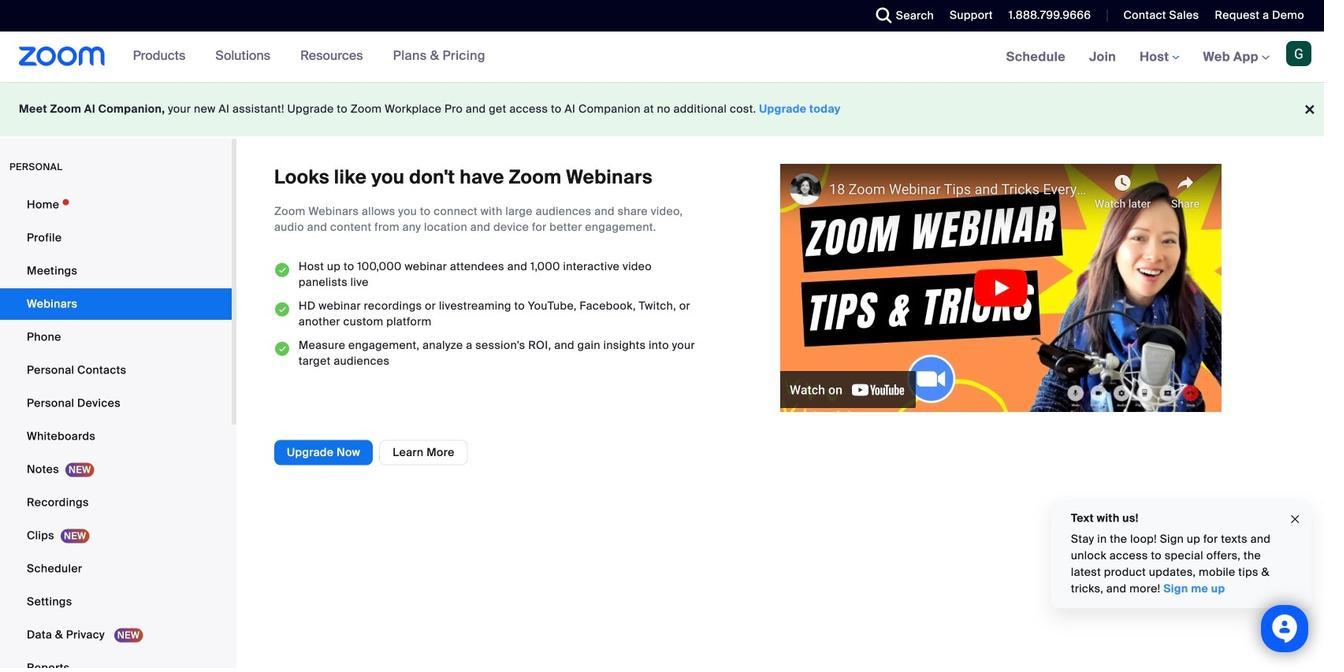 Task type: locate. For each thing, give the bounding box(es) containing it.
meetings navigation
[[994, 32, 1324, 83]]

zoom logo image
[[19, 47, 105, 66]]

close image
[[1289, 511, 1301, 529]]

banner
[[0, 32, 1324, 83]]

footer
[[0, 82, 1324, 136]]

profile picture image
[[1286, 41, 1312, 66]]

product information navigation
[[121, 32, 497, 82]]



Task type: vqa. For each thing, say whether or not it's contained in the screenshot.
Close icon on the right bottom
yes



Task type: describe. For each thing, give the bounding box(es) containing it.
personal menu menu
[[0, 189, 232, 668]]



